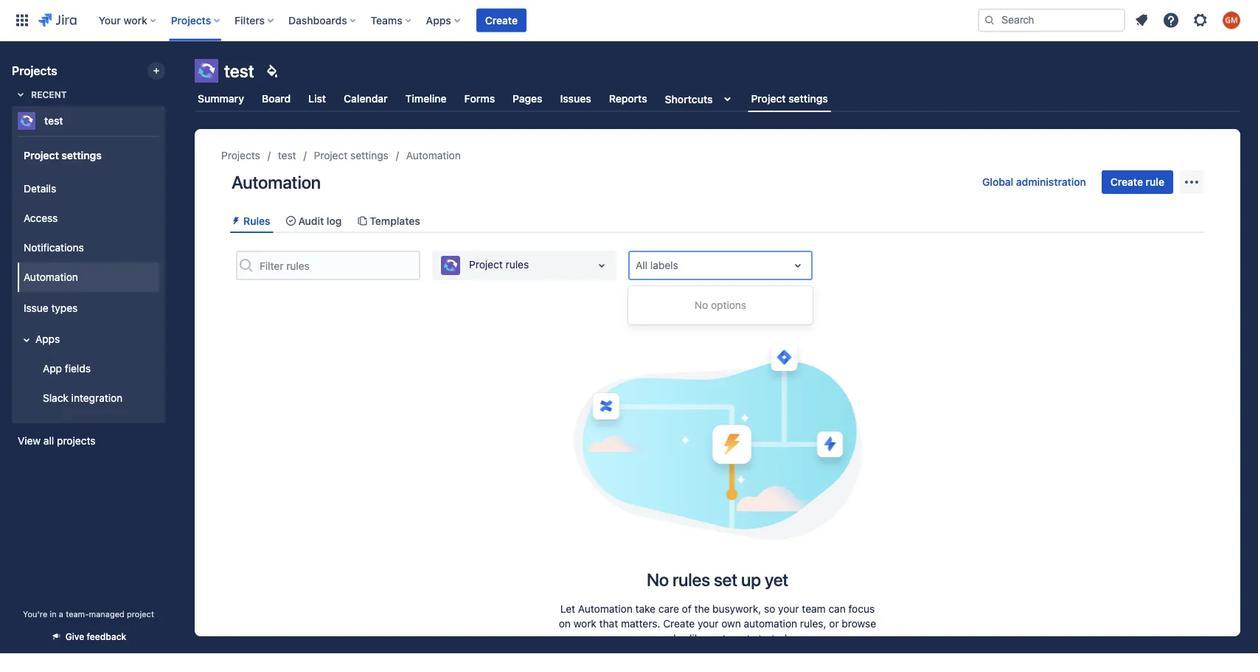Task type: locate. For each thing, give the bounding box(es) containing it.
1 horizontal spatial projects
[[171, 14, 211, 26]]

give feedback
[[65, 632, 126, 642]]

administration
[[1016, 176, 1086, 188]]

automation link up types
[[18, 263, 159, 292]]

feedback
[[87, 632, 126, 642]]

0 horizontal spatial no
[[647, 570, 669, 590]]

0 vertical spatial your
[[778, 603, 799, 615]]

rules
[[243, 215, 270, 227]]

templates image
[[357, 215, 368, 227]]

project settings for group containing project settings
[[24, 149, 102, 161]]

2 vertical spatial test
[[278, 149, 296, 162]]

open image
[[789, 257, 807, 275]]

team
[[802, 603, 826, 615]]

focus
[[849, 603, 875, 615]]

2 group from the top
[[15, 170, 159, 418]]

work right on
[[574, 618, 597, 630]]

apps inside button
[[35, 333, 60, 345]]

1 vertical spatial automation link
[[18, 263, 159, 292]]

browse
[[842, 618, 876, 630]]

create inside primary element
[[485, 14, 518, 26]]

automation link down timeline link
[[406, 147, 461, 164]]

banner containing your work
[[0, 0, 1258, 41]]

create rule button
[[1102, 170, 1174, 194]]

create left rule on the right
[[1111, 176, 1143, 188]]

test
[[224, 60, 254, 81], [44, 115, 63, 127], [278, 149, 296, 162]]

pages link
[[510, 86, 546, 112]]

1 vertical spatial rules
[[673, 570, 710, 590]]

actions image
[[1183, 173, 1201, 191]]

help image
[[1163, 11, 1180, 29]]

list link
[[306, 86, 329, 112]]

0 vertical spatial test link
[[12, 106, 159, 136]]

0 horizontal spatial project settings
[[24, 149, 102, 161]]

issue types link
[[18, 292, 159, 325]]

1 horizontal spatial your
[[778, 603, 799, 615]]

0 vertical spatial automation link
[[406, 147, 461, 164]]

slack integration
[[43, 392, 123, 404]]

projects inside popup button
[[171, 14, 211, 26]]

all
[[43, 435, 54, 447]]

test down recent in the top of the page
[[44, 115, 63, 127]]

1 vertical spatial your
[[698, 618, 719, 630]]

0 horizontal spatial work
[[124, 14, 147, 26]]

group containing details
[[15, 170, 159, 418]]

create
[[485, 14, 518, 26], [1111, 176, 1143, 188], [663, 618, 695, 630]]

create down of
[[663, 618, 695, 630]]

0 horizontal spatial create
[[485, 14, 518, 26]]

1 horizontal spatial test
[[224, 60, 254, 81]]

automation
[[744, 618, 798, 630]]

1 horizontal spatial no
[[695, 299, 708, 311]]

1 vertical spatial work
[[574, 618, 597, 630]]

no up care
[[647, 570, 669, 590]]

jira image
[[38, 11, 77, 29], [38, 11, 77, 29]]

1 vertical spatial test
[[44, 115, 63, 127]]

create inside let automation take care of the busywork, so your team can focus on work that matters. create your own automation rules, or browse our rules library to get started.
[[663, 618, 695, 630]]

your
[[99, 14, 121, 26]]

group
[[15, 136, 159, 422], [15, 170, 159, 418]]

primary element
[[9, 0, 978, 41]]

audit log
[[298, 215, 342, 227]]

automation link
[[406, 147, 461, 164], [18, 263, 159, 292]]

of
[[682, 603, 692, 615]]

projects
[[171, 14, 211, 26], [12, 64, 57, 78], [221, 149, 260, 162]]

open image
[[593, 257, 611, 275]]

projects for projects popup button
[[171, 14, 211, 26]]

your
[[778, 603, 799, 615], [698, 618, 719, 630]]

automation down the 'notifications'
[[24, 271, 78, 283]]

apps button
[[18, 325, 159, 354]]

calendar
[[344, 93, 388, 105]]

1 horizontal spatial automation link
[[406, 147, 461, 164]]

create right apps popup button on the left
[[485, 14, 518, 26]]

board link
[[259, 86, 294, 112]]

1 horizontal spatial create
[[663, 618, 695, 630]]

set
[[714, 570, 738, 590]]

tab list containing rules
[[224, 209, 1211, 233]]

work
[[124, 14, 147, 26], [574, 618, 597, 630]]

banner
[[0, 0, 1258, 41]]

you're in a team-managed project
[[23, 610, 154, 619]]

issue
[[24, 302, 48, 314]]

projects
[[57, 435, 96, 447]]

labels
[[651, 259, 678, 272]]

your right "so"
[[778, 603, 799, 615]]

2 horizontal spatial create
[[1111, 176, 1143, 188]]

0 vertical spatial projects
[[171, 14, 211, 26]]

apps up app
[[35, 333, 60, 345]]

1 horizontal spatial project settings
[[314, 149, 389, 162]]

work right your
[[124, 14, 147, 26]]

1 vertical spatial test link
[[278, 147, 296, 164]]

issues link
[[557, 86, 594, 112]]

automation link for project settings
[[406, 147, 461, 164]]

give
[[65, 632, 84, 642]]

library
[[690, 633, 720, 645]]

rule
[[1146, 176, 1165, 188]]

0 horizontal spatial settings
[[61, 149, 102, 161]]

integration
[[71, 392, 123, 404]]

details
[[24, 183, 56, 195]]

2 horizontal spatial project settings
[[751, 93, 828, 105]]

2 horizontal spatial settings
[[789, 93, 828, 105]]

sidebar navigation image
[[161, 59, 193, 89]]

or
[[829, 618, 839, 630]]

1 horizontal spatial work
[[574, 618, 597, 630]]

2 vertical spatial rules
[[664, 633, 687, 645]]

automation link inside group
[[18, 263, 159, 292]]

options
[[711, 299, 747, 311]]

no rules set up yet image
[[571, 338, 864, 542]]

0 vertical spatial create
[[485, 14, 518, 26]]

tab list containing summary
[[186, 86, 1250, 112]]

0 horizontal spatial automation link
[[18, 263, 159, 292]]

1 horizontal spatial test link
[[278, 147, 296, 164]]

0 vertical spatial rules
[[506, 259, 529, 271]]

0 vertical spatial no
[[695, 299, 708, 311]]

create for create
[[485, 14, 518, 26]]

create button
[[476, 8, 527, 32]]

0 horizontal spatial test link
[[12, 106, 159, 136]]

2 vertical spatial projects
[[221, 149, 260, 162]]

2 horizontal spatial projects
[[221, 149, 260, 162]]

1 vertical spatial apps
[[35, 333, 60, 345]]

0 horizontal spatial your
[[698, 618, 719, 630]]

0 vertical spatial test
[[224, 60, 254, 81]]

details link
[[18, 174, 159, 204]]

rules
[[506, 259, 529, 271], [673, 570, 710, 590], [664, 633, 687, 645]]

tab list
[[186, 86, 1250, 112], [224, 209, 1211, 233]]

filters button
[[230, 8, 280, 32]]

2 vertical spatial create
[[663, 618, 695, 630]]

own
[[722, 618, 741, 630]]

1 group from the top
[[15, 136, 159, 422]]

1 horizontal spatial apps
[[426, 14, 451, 26]]

up
[[741, 570, 761, 590]]

view all projects
[[18, 435, 96, 447]]

no rules set up yet
[[647, 570, 789, 590]]

create for create rule
[[1111, 176, 1143, 188]]

2 horizontal spatial test
[[278, 149, 296, 162]]

test right projects link
[[278, 149, 296, 162]]

reports
[[609, 93, 647, 105]]

test left set background color image
[[224, 60, 254, 81]]

automation up that
[[578, 603, 633, 615]]

board
[[262, 93, 291, 105]]

create project image
[[150, 65, 162, 77]]

1 vertical spatial no
[[647, 570, 669, 590]]

Filter rules field
[[255, 252, 419, 279]]

settings inside group
[[61, 149, 102, 161]]

apps inside popup button
[[426, 14, 451, 26]]

summary link
[[195, 86, 247, 112]]

0 horizontal spatial test
[[44, 115, 63, 127]]

0 horizontal spatial apps
[[35, 333, 60, 345]]

automation up audit log image
[[232, 172, 321, 193]]

your up library
[[698, 618, 719, 630]]

rules,
[[800, 618, 827, 630]]

no left options
[[695, 299, 708, 311]]

global administration link
[[974, 170, 1095, 194]]

test link down recent in the top of the page
[[12, 106, 159, 136]]

audit
[[298, 215, 324, 227]]

your work
[[99, 14, 147, 26]]

1 vertical spatial create
[[1111, 176, 1143, 188]]

appswitcher icon image
[[13, 11, 31, 29]]

Search field
[[978, 8, 1126, 32]]

so
[[764, 603, 776, 615]]

1 vertical spatial tab list
[[224, 209, 1211, 233]]

settings for group containing project settings
[[61, 149, 102, 161]]

apps right teams dropdown button
[[426, 14, 451, 26]]

project settings inside group
[[24, 149, 102, 161]]

all
[[636, 259, 648, 272]]

in
[[50, 610, 57, 619]]

global
[[983, 176, 1014, 188]]

0 horizontal spatial projects
[[12, 64, 57, 78]]

test link right projects link
[[278, 147, 296, 164]]

projects up sidebar navigation image
[[171, 14, 211, 26]]

projects up collapse recent projects image
[[12, 64, 57, 78]]

0 vertical spatial work
[[124, 14, 147, 26]]

settings
[[789, 93, 828, 105], [61, 149, 102, 161], [350, 149, 389, 162]]

0 vertical spatial apps
[[426, 14, 451, 26]]

0 vertical spatial tab list
[[186, 86, 1250, 112]]

automation down timeline link
[[406, 149, 461, 162]]

projects down summary link
[[221, 149, 260, 162]]

1 horizontal spatial settings
[[350, 149, 389, 162]]

settings for project settings link
[[350, 149, 389, 162]]

dashboards button
[[284, 8, 362, 32]]

automation
[[406, 149, 461, 162], [232, 172, 321, 193], [24, 271, 78, 283], [578, 603, 633, 615]]



Task type: describe. For each thing, give the bounding box(es) containing it.
projects button
[[167, 8, 226, 32]]

reports link
[[606, 86, 650, 112]]

project inside group
[[24, 149, 59, 161]]

projects link
[[221, 147, 260, 164]]

rules for project
[[506, 259, 529, 271]]

care
[[659, 603, 679, 615]]

summary
[[198, 93, 244, 105]]

project rules
[[469, 259, 529, 271]]

calendar link
[[341, 86, 391, 112]]

all labels
[[636, 259, 678, 272]]

matters.
[[621, 618, 661, 630]]

take
[[636, 603, 656, 615]]

give feedback button
[[42, 625, 135, 649]]

shortcuts
[[665, 93, 713, 105]]

can
[[829, 603, 846, 615]]

test inside test link
[[44, 115, 63, 127]]

project settings link
[[314, 147, 389, 164]]

let
[[561, 603, 575, 615]]

filters
[[235, 14, 265, 26]]

add to starred image
[[161, 112, 179, 130]]

fields
[[65, 363, 91, 375]]

project
[[127, 610, 154, 619]]

issues
[[560, 93, 591, 105]]

started.
[[753, 633, 790, 645]]

get
[[735, 633, 751, 645]]

no for no rules set up yet
[[647, 570, 669, 590]]

templates
[[370, 215, 420, 227]]

no for no options
[[695, 299, 708, 311]]

teams
[[371, 14, 403, 26]]

collapse recent projects image
[[12, 86, 30, 103]]

rules for no
[[673, 570, 710, 590]]

app fields
[[43, 363, 91, 375]]

the
[[695, 603, 710, 615]]

log
[[327, 215, 342, 227]]

no options
[[695, 299, 747, 311]]

app
[[43, 363, 62, 375]]

recent
[[31, 89, 67, 100]]

expand image
[[18, 331, 35, 349]]

our
[[645, 633, 661, 645]]

list
[[308, 93, 326, 105]]

your profile and settings image
[[1223, 11, 1241, 29]]

managed
[[89, 610, 125, 619]]

rules image
[[230, 215, 242, 227]]

your work button
[[94, 8, 162, 32]]

access link
[[18, 204, 159, 233]]

issue types
[[24, 302, 78, 314]]

yet
[[765, 570, 789, 590]]

let automation take care of the busywork, so your team can focus on work that matters. create your own automation rules, or browse our rules library to get started.
[[559, 603, 876, 645]]

rules inside let automation take care of the busywork, so your team can focus on work that matters. create your own automation rules, or browse our rules library to get started.
[[664, 633, 687, 645]]

apps button
[[422, 8, 466, 32]]

access
[[24, 212, 58, 224]]

slack integration link
[[27, 384, 159, 413]]

types
[[51, 302, 78, 314]]

on
[[559, 618, 571, 630]]

search image
[[984, 14, 996, 26]]

settings image
[[1192, 11, 1210, 29]]

forms link
[[461, 86, 498, 112]]

that
[[599, 618, 618, 630]]

set background color image
[[263, 62, 281, 80]]

pages
[[513, 93, 543, 105]]

group containing project settings
[[15, 136, 159, 422]]

work inside dropdown button
[[124, 14, 147, 26]]

team-
[[66, 610, 89, 619]]

timeline link
[[402, 86, 450, 112]]

slack
[[43, 392, 69, 404]]

automation inside let automation take care of the busywork, so your team can focus on work that matters. create your own automation rules, or browse our rules library to get started.
[[578, 603, 633, 615]]

projects for projects link
[[221, 149, 260, 162]]

view
[[18, 435, 41, 447]]

project settings for project settings link
[[314, 149, 389, 162]]

automation inside group
[[24, 271, 78, 283]]

to
[[723, 633, 732, 645]]

you're
[[23, 610, 47, 619]]

dashboards
[[288, 14, 347, 26]]

automation link for notifications
[[18, 263, 159, 292]]

busywork,
[[713, 603, 761, 615]]

audit log image
[[285, 215, 297, 227]]

notifications image
[[1133, 11, 1151, 29]]

timeline
[[405, 93, 447, 105]]

teams button
[[366, 8, 417, 32]]

create rule
[[1111, 176, 1165, 188]]

forms
[[464, 93, 495, 105]]

shortcuts button
[[662, 86, 739, 112]]

notifications
[[24, 242, 84, 254]]

work inside let automation take care of the busywork, so your team can focus on work that matters. create your own automation rules, or browse our rules library to get started.
[[574, 618, 597, 630]]

view all projects link
[[12, 428, 165, 454]]

1 vertical spatial projects
[[12, 64, 57, 78]]

a
[[59, 610, 63, 619]]

notifications link
[[18, 233, 159, 263]]

global administration
[[983, 176, 1086, 188]]



Task type: vqa. For each thing, say whether or not it's contained in the screenshot.
matters.
yes



